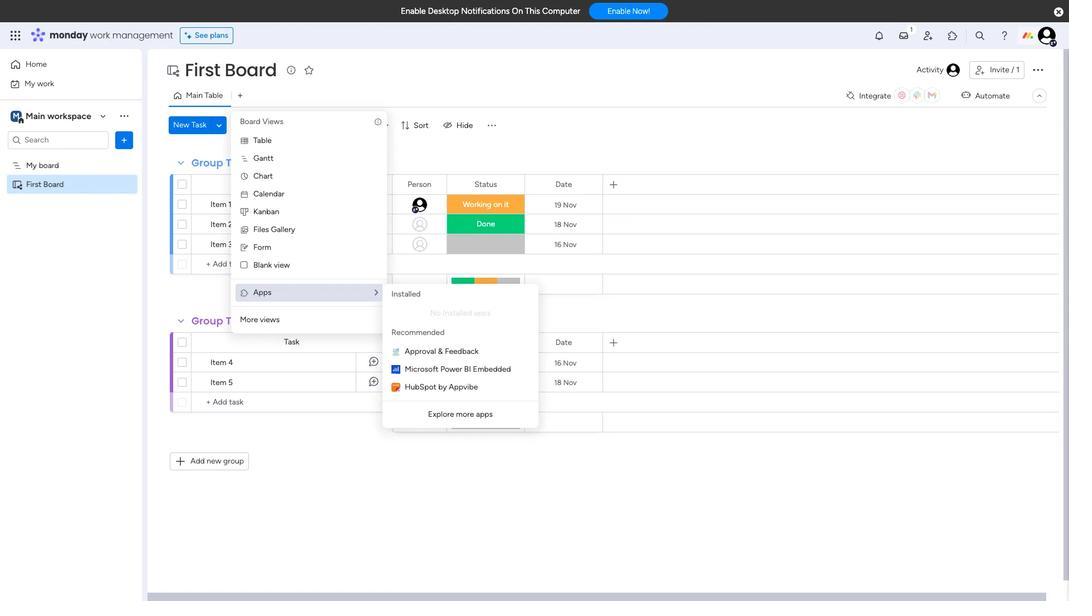 Task type: locate. For each thing, give the bounding box(es) containing it.
1 vertical spatial 18
[[554, 378, 562, 387]]

work
[[90, 29, 110, 42], [37, 79, 54, 88]]

first board up add view icon
[[185, 57, 277, 82]]

19 nov
[[554, 201, 577, 209]]

1 16 from the top
[[554, 240, 561, 249]]

first board
[[185, 57, 277, 82], [26, 180, 64, 189]]

1 group title field from the top
[[189, 156, 250, 170]]

1 group from the top
[[192, 156, 223, 170]]

shareable board image
[[166, 63, 179, 77]]

1 vertical spatial title
[[226, 314, 247, 328]]

person
[[408, 180, 431, 189], [408, 338, 431, 347]]

0 vertical spatial person field
[[405, 178, 434, 191]]

4 item from the top
[[210, 358, 226, 368]]

main inside main table button
[[186, 91, 203, 100]]

option
[[0, 155, 142, 158]]

Person field
[[405, 178, 434, 191], [405, 337, 434, 349]]

group for status
[[192, 156, 223, 170]]

0 vertical spatial task
[[191, 120, 207, 130]]

task
[[191, 120, 207, 130], [284, 337, 299, 347]]

notifications image
[[874, 30, 885, 41]]

work right monday on the left
[[90, 29, 110, 42]]

2 18 from the top
[[554, 378, 562, 387]]

1 image
[[907, 23, 917, 35]]

installed
[[391, 290, 421, 299], [443, 308, 472, 318]]

work for monday
[[90, 29, 110, 42]]

1 up 2
[[228, 200, 232, 209]]

2 person from the top
[[408, 338, 431, 347]]

new
[[173, 120, 189, 130]]

1 vertical spatial work
[[37, 79, 54, 88]]

title left gantt
[[226, 156, 247, 170]]

board left views
[[240, 117, 260, 126]]

new task
[[173, 120, 207, 130]]

0 horizontal spatial enable
[[401, 6, 426, 16]]

16 nov
[[554, 240, 577, 249], [554, 359, 577, 367]]

apps inside no installed apps "menu item"
[[474, 308, 491, 318]]

18 nov
[[554, 220, 577, 229], [554, 378, 577, 387]]

2 date field from the top
[[553, 337, 575, 349]]

2 app logo image from the top
[[391, 365, 400, 374]]

list box
[[0, 154, 142, 344]]

working on it
[[463, 200, 509, 209]]

enable left now!
[[608, 7, 631, 16]]

1 horizontal spatial task
[[284, 337, 299, 347]]

app logo image
[[391, 347, 400, 356], [391, 365, 400, 374], [391, 383, 400, 392]]

options image
[[1031, 63, 1045, 76]]

0 vertical spatial date field
[[553, 178, 575, 191]]

1 vertical spatial 16
[[554, 359, 561, 367]]

1 nov from the top
[[563, 201, 577, 209]]

0 vertical spatial first board
[[185, 57, 277, 82]]

invite / 1 button
[[969, 61, 1025, 79]]

item left 3
[[210, 240, 226, 249]]

nov for 5
[[563, 378, 577, 387]]

blank view
[[253, 261, 290, 270]]

group title field down apps image at left
[[189, 314, 250, 329]]

work down home
[[37, 79, 54, 88]]

2 item from the top
[[210, 220, 226, 229]]

no installed apps
[[430, 308, 491, 318]]

0 horizontal spatial table
[[205, 91, 223, 100]]

my down home
[[25, 79, 35, 88]]

menu
[[383, 284, 538, 428]]

group title field down angle down icon
[[189, 156, 250, 170]]

first board down 'my board'
[[26, 180, 64, 189]]

0 vertical spatial my
[[25, 79, 35, 88]]

0 vertical spatial 16
[[554, 240, 561, 249]]

1 vertical spatial group
[[192, 314, 223, 328]]

Status field
[[472, 178, 500, 191], [472, 337, 500, 349]]

hubspot by appvibe
[[405, 383, 478, 392]]

app logo image left microsoft
[[391, 365, 400, 374]]

jacob simon image
[[1038, 27, 1056, 45]]

1 vertical spatial my
[[26, 161, 37, 170]]

app logo image left hubspot
[[391, 383, 400, 392]]

1 status field from the top
[[472, 178, 500, 191]]

1 18 from the top
[[554, 220, 562, 229]]

installed right list arrow 'image'
[[391, 290, 421, 299]]

plans
[[210, 31, 228, 40]]

1 vertical spatial board
[[240, 117, 260, 126]]

Search field
[[249, 117, 282, 133]]

main for main workspace
[[26, 111, 45, 121]]

inbox image
[[898, 30, 909, 41]]

first inside list box
[[26, 180, 41, 189]]

apps right more
[[476, 410, 493, 419]]

1 horizontal spatial table
[[253, 136, 272, 145]]

0 horizontal spatial first
[[26, 180, 41, 189]]

3 nov from the top
[[563, 240, 577, 249]]

status field up working on it
[[472, 178, 500, 191]]

title
[[226, 156, 247, 170], [226, 314, 247, 328]]

item up item 2
[[210, 200, 226, 209]]

2 group from the top
[[192, 314, 223, 328]]

group title for person
[[192, 314, 247, 328]]

date
[[556, 180, 572, 189], [556, 338, 572, 347]]

add new group button
[[170, 453, 249, 471]]

1 horizontal spatial work
[[90, 29, 110, 42]]

0 horizontal spatial 1
[[228, 200, 232, 209]]

2 title from the top
[[226, 314, 247, 328]]

app logo image for approval
[[391, 347, 400, 356]]

2 status from the top
[[475, 338, 497, 347]]

group left more
[[192, 314, 223, 328]]

0 vertical spatial person
[[408, 180, 431, 189]]

app logo image left "approval"
[[391, 347, 400, 356]]

1 horizontal spatial enable
[[608, 7, 631, 16]]

/
[[1011, 65, 1014, 75]]

0 horizontal spatial first board
[[26, 180, 64, 189]]

0 vertical spatial 16 nov
[[554, 240, 577, 249]]

1 vertical spatial installed
[[443, 308, 472, 318]]

1 vertical spatial app logo image
[[391, 365, 400, 374]]

1 right /
[[1016, 65, 1020, 75]]

appvibe
[[449, 383, 478, 392]]

no
[[430, 308, 441, 318]]

group title for status
[[192, 156, 247, 170]]

main
[[186, 91, 203, 100], [26, 111, 45, 121]]

0 horizontal spatial main
[[26, 111, 45, 121]]

1 vertical spatial status
[[475, 338, 497, 347]]

person for 2nd person 'field' from the bottom of the page
[[408, 180, 431, 189]]

integrate
[[859, 91, 891, 101]]

1 vertical spatial person field
[[405, 337, 434, 349]]

0 vertical spatial 18
[[554, 220, 562, 229]]

list arrow image
[[375, 289, 378, 297]]

files gallery
[[253, 225, 295, 234]]

table inside button
[[205, 91, 223, 100]]

3 app logo image from the top
[[391, 383, 400, 392]]

main right workspace icon
[[26, 111, 45, 121]]

1 horizontal spatial installed
[[443, 308, 472, 318]]

apps up the feedback
[[474, 308, 491, 318]]

it
[[504, 200, 509, 209]]

views
[[262, 117, 283, 126]]

first up the main table
[[185, 57, 220, 82]]

0 vertical spatial 18 nov
[[554, 220, 577, 229]]

Group Title field
[[189, 156, 250, 170], [189, 314, 250, 329]]

item 2
[[210, 220, 233, 229]]

1 inside button
[[1016, 65, 1020, 75]]

18
[[554, 220, 562, 229], [554, 378, 562, 387]]

2 nov from the top
[[563, 220, 577, 229]]

item left 5
[[210, 378, 226, 388]]

2 18 nov from the top
[[554, 378, 577, 387]]

5 nov from the top
[[563, 378, 577, 387]]

1 vertical spatial person
[[408, 338, 431, 347]]

table left add view icon
[[205, 91, 223, 100]]

enable left desktop at the left top of the page
[[401, 6, 426, 16]]

filter button
[[340, 116, 393, 134]]

0 horizontal spatial task
[[191, 120, 207, 130]]

sort
[[414, 121, 429, 130]]

1 vertical spatial group title
[[192, 314, 247, 328]]

board
[[225, 57, 277, 82], [240, 117, 260, 126], [43, 180, 64, 189]]

1 vertical spatial task
[[284, 337, 299, 347]]

chart
[[253, 172, 273, 181]]

1
[[1016, 65, 1020, 75], [228, 200, 232, 209]]

group title down angle down icon
[[192, 156, 247, 170]]

main table
[[186, 91, 223, 100]]

0 vertical spatial first
[[185, 57, 220, 82]]

0 vertical spatial date
[[556, 180, 572, 189]]

work inside button
[[37, 79, 54, 88]]

board inside list box
[[43, 180, 64, 189]]

1 18 nov from the top
[[554, 220, 577, 229]]

0 vertical spatial title
[[226, 156, 247, 170]]

First Board field
[[182, 57, 280, 82]]

kanban
[[253, 207, 279, 217]]

&
[[438, 347, 443, 356]]

Date field
[[553, 178, 575, 191], [553, 337, 575, 349]]

select product image
[[10, 30, 21, 41]]

2 group title from the top
[[192, 314, 247, 328]]

main up new task at the left
[[186, 91, 203, 100]]

1 person field from the top
[[405, 178, 434, 191]]

embedded
[[473, 365, 511, 374]]

now!
[[632, 7, 650, 16]]

item
[[210, 200, 226, 209], [210, 220, 226, 229], [210, 240, 226, 249], [210, 358, 226, 368], [210, 378, 226, 388]]

item left 2
[[210, 220, 226, 229]]

status up working on it
[[475, 180, 497, 189]]

0 vertical spatial apps
[[474, 308, 491, 318]]

app logo image for hubspot
[[391, 383, 400, 392]]

2 vertical spatial app logo image
[[391, 383, 400, 392]]

installed right no
[[443, 308, 472, 318]]

1 person from the top
[[408, 180, 431, 189]]

search everything image
[[974, 30, 986, 41]]

0 vertical spatial work
[[90, 29, 110, 42]]

enable inside button
[[608, 7, 631, 16]]

0 vertical spatial status field
[[472, 178, 500, 191]]

1 app logo image from the top
[[391, 347, 400, 356]]

my left board
[[26, 161, 37, 170]]

first right shareable board icon
[[26, 180, 41, 189]]

0 horizontal spatial installed
[[391, 290, 421, 299]]

1 16 nov from the top
[[554, 240, 577, 249]]

1 vertical spatial date field
[[553, 337, 575, 349]]

group title field for status
[[189, 156, 250, 170]]

0 vertical spatial group
[[192, 156, 223, 170]]

1 vertical spatial group title field
[[189, 314, 250, 329]]

1 vertical spatial apps
[[476, 410, 493, 419]]

first
[[185, 57, 220, 82], [26, 180, 41, 189]]

0 vertical spatial main
[[186, 91, 203, 100]]

my
[[25, 79, 35, 88], [26, 161, 37, 170]]

management
[[112, 29, 173, 42]]

1 horizontal spatial main
[[186, 91, 203, 100]]

1 horizontal spatial 1
[[1016, 65, 1020, 75]]

on
[[493, 200, 502, 209]]

3 item from the top
[[210, 240, 226, 249]]

18 nov for item 2
[[554, 220, 577, 229]]

title down apps image at left
[[226, 314, 247, 328]]

apps
[[474, 308, 491, 318], [476, 410, 493, 419]]

16
[[554, 240, 561, 249], [554, 359, 561, 367]]

new task button
[[169, 116, 211, 134]]

app logo image for microsoft
[[391, 365, 400, 374]]

0 vertical spatial table
[[205, 91, 223, 100]]

item left 4
[[210, 358, 226, 368]]

main inside workspace selection element
[[26, 111, 45, 121]]

item for item 5
[[210, 378, 226, 388]]

0 vertical spatial group title field
[[189, 156, 250, 170]]

add to favorites image
[[304, 64, 315, 75]]

1 item from the top
[[210, 200, 226, 209]]

status up embedded
[[475, 338, 497, 347]]

1 vertical spatial first
[[26, 180, 41, 189]]

0 vertical spatial installed
[[391, 290, 421, 299]]

group title down apps image at left
[[192, 314, 247, 328]]

0 vertical spatial 1
[[1016, 65, 1020, 75]]

status
[[475, 180, 497, 189], [475, 338, 497, 347]]

0 vertical spatial status
[[475, 180, 497, 189]]

table
[[205, 91, 223, 100], [253, 136, 272, 145]]

0 vertical spatial group title
[[192, 156, 247, 170]]

0 horizontal spatial work
[[37, 79, 54, 88]]

0 vertical spatial app logo image
[[391, 347, 400, 356]]

invite / 1
[[990, 65, 1020, 75]]

1 vertical spatial table
[[253, 136, 272, 145]]

1 vertical spatial date
[[556, 338, 572, 347]]

2 vertical spatial board
[[43, 180, 64, 189]]

group
[[192, 156, 223, 170], [192, 314, 223, 328]]

item for item 3
[[210, 240, 226, 249]]

5 item from the top
[[210, 378, 226, 388]]

home
[[26, 60, 47, 69]]

apps image
[[240, 288, 249, 297]]

1 vertical spatial 16 nov
[[554, 359, 577, 367]]

1 date field from the top
[[553, 178, 575, 191]]

board up add view icon
[[225, 57, 277, 82]]

files
[[253, 225, 269, 234]]

2 group title field from the top
[[189, 314, 250, 329]]

main workspace
[[26, 111, 91, 121]]

item 4
[[210, 358, 233, 368]]

table down search field
[[253, 136, 272, 145]]

my inside the "my work" button
[[25, 79, 35, 88]]

enable
[[401, 6, 426, 16], [608, 7, 631, 16]]

approval & feedback
[[405, 347, 479, 356]]

1 vertical spatial 18 nov
[[554, 378, 577, 387]]

1 vertical spatial main
[[26, 111, 45, 121]]

board views
[[240, 117, 283, 126]]

item 5
[[210, 378, 233, 388]]

1 group title from the top
[[192, 156, 247, 170]]

my for my board
[[26, 161, 37, 170]]

enable now!
[[608, 7, 650, 16]]

board down board
[[43, 180, 64, 189]]

status field up embedded
[[472, 337, 500, 349]]

my for my work
[[25, 79, 35, 88]]

1 title from the top
[[226, 156, 247, 170]]

collapse board header image
[[1035, 91, 1044, 100]]

1 vertical spatial status field
[[472, 337, 500, 349]]

work for my
[[37, 79, 54, 88]]

new
[[207, 457, 221, 466]]

group down angle down icon
[[192, 156, 223, 170]]



Task type: vqa. For each thing, say whether or not it's contained in the screenshot.
list box
yes



Task type: describe. For each thing, give the bounding box(es) containing it.
m
[[13, 111, 19, 121]]

by
[[438, 383, 447, 392]]

apps for explore more apps
[[476, 410, 493, 419]]

notifications
[[461, 6, 510, 16]]

2
[[228, 220, 233, 229]]

enable desktop notifications on this computer
[[401, 6, 580, 16]]

monday work management
[[50, 29, 173, 42]]

apps for no installed apps
[[474, 308, 491, 318]]

add view image
[[238, 92, 243, 100]]

enable for enable now!
[[608, 7, 631, 16]]

form
[[253, 243, 271, 252]]

my work button
[[7, 75, 120, 93]]

person for second person 'field'
[[408, 338, 431, 347]]

title for person
[[226, 314, 247, 328]]

enable for enable desktop notifications on this computer
[[401, 6, 426, 16]]

this
[[525, 6, 540, 16]]

list box containing my board
[[0, 154, 142, 344]]

board
[[39, 161, 59, 170]]

add new group
[[190, 457, 244, 466]]

18 nov for item 5
[[554, 378, 577, 387]]

more
[[456, 410, 474, 419]]

dapulse integrations image
[[846, 92, 855, 100]]

2 status field from the top
[[472, 337, 500, 349]]

microsoft power bi embedded
[[405, 365, 511, 374]]

1 date from the top
[[556, 180, 572, 189]]

autopilot image
[[961, 88, 971, 102]]

title for status
[[226, 156, 247, 170]]

1 vertical spatial first board
[[26, 180, 64, 189]]

arrow down image
[[379, 119, 393, 132]]

working
[[463, 200, 492, 209]]

main for main table
[[186, 91, 203, 100]]

more
[[240, 315, 258, 325]]

3
[[228, 240, 233, 249]]

5
[[228, 378, 233, 388]]

1 horizontal spatial first board
[[185, 57, 277, 82]]

calendar
[[253, 189, 284, 199]]

18 for item 5
[[554, 378, 562, 387]]

gallery
[[271, 225, 295, 234]]

nov for 2
[[563, 220, 577, 229]]

apps
[[253, 288, 271, 297]]

blank
[[253, 261, 272, 270]]

monday
[[50, 29, 88, 42]]

home button
[[7, 56, 120, 74]]

2 16 nov from the top
[[554, 359, 577, 367]]

done
[[477, 219, 495, 229]]

show board description image
[[285, 65, 298, 76]]

bi
[[464, 365, 471, 374]]

hide button
[[439, 116, 480, 134]]

workspace
[[47, 111, 91, 121]]

1 horizontal spatial first
[[185, 57, 220, 82]]

options image
[[119, 134, 130, 146]]

gantt
[[253, 154, 274, 163]]

view
[[274, 261, 290, 270]]

2 person field from the top
[[405, 337, 434, 349]]

4 nov from the top
[[563, 359, 577, 367]]

menu containing installed
[[383, 284, 538, 428]]

group for person
[[192, 314, 223, 328]]

workspace options image
[[119, 110, 130, 122]]

+ Add task text field
[[197, 396, 387, 409]]

2 16 from the top
[[554, 359, 561, 367]]

recommended
[[391, 328, 445, 337]]

item for item 4
[[210, 358, 226, 368]]

group title field for person
[[189, 314, 250, 329]]

explore
[[428, 410, 454, 419]]

power
[[440, 365, 462, 374]]

Search in workspace field
[[23, 134, 93, 146]]

angle down image
[[216, 121, 222, 129]]

shareable board image
[[12, 179, 22, 190]]

apps image
[[947, 30, 958, 41]]

2 date from the top
[[556, 338, 572, 347]]

workspace selection element
[[11, 109, 93, 124]]

activity button
[[912, 61, 965, 79]]

18 for item 2
[[554, 220, 562, 229]]

group
[[223, 457, 244, 466]]

my board
[[26, 161, 59, 170]]

1 vertical spatial 1
[[228, 200, 232, 209]]

add
[[190, 457, 205, 466]]

0 vertical spatial board
[[225, 57, 277, 82]]

approval
[[405, 347, 436, 356]]

menu image
[[486, 120, 497, 131]]

feedback
[[445, 347, 479, 356]]

microsoft
[[405, 365, 439, 374]]

item 1
[[210, 200, 232, 209]]

no installed apps menu item
[[391, 307, 530, 320]]

4
[[228, 358, 233, 368]]

on
[[512, 6, 523, 16]]

activity
[[917, 65, 944, 75]]

item for item 2
[[210, 220, 226, 229]]

invite members image
[[923, 30, 934, 41]]

item 3
[[210, 240, 233, 249]]

1 status from the top
[[475, 180, 497, 189]]

see plans
[[195, 31, 228, 40]]

views
[[260, 315, 280, 325]]

item for item 1
[[210, 200, 226, 209]]

enable now! button
[[589, 3, 668, 20]]

computer
[[542, 6, 580, 16]]

workspace image
[[11, 110, 22, 122]]

help image
[[999, 30, 1010, 41]]

automate
[[975, 91, 1010, 101]]

v2 search image
[[241, 119, 249, 132]]

invite
[[990, 65, 1009, 75]]

explore more apps
[[428, 410, 493, 419]]

nov for 3
[[563, 240, 577, 249]]

see plans button
[[180, 27, 233, 44]]

see
[[195, 31, 208, 40]]

sort button
[[396, 116, 435, 134]]

main table button
[[169, 87, 231, 105]]

desktop
[[428, 6, 459, 16]]

hubspot
[[405, 383, 436, 392]]

my work
[[25, 79, 54, 88]]

installed inside "menu item"
[[443, 308, 472, 318]]

more views
[[240, 315, 280, 325]]

19
[[554, 201, 561, 209]]

dapulse close image
[[1054, 7, 1064, 18]]

task inside button
[[191, 120, 207, 130]]

filter
[[358, 121, 375, 130]]

hide
[[457, 121, 473, 130]]



